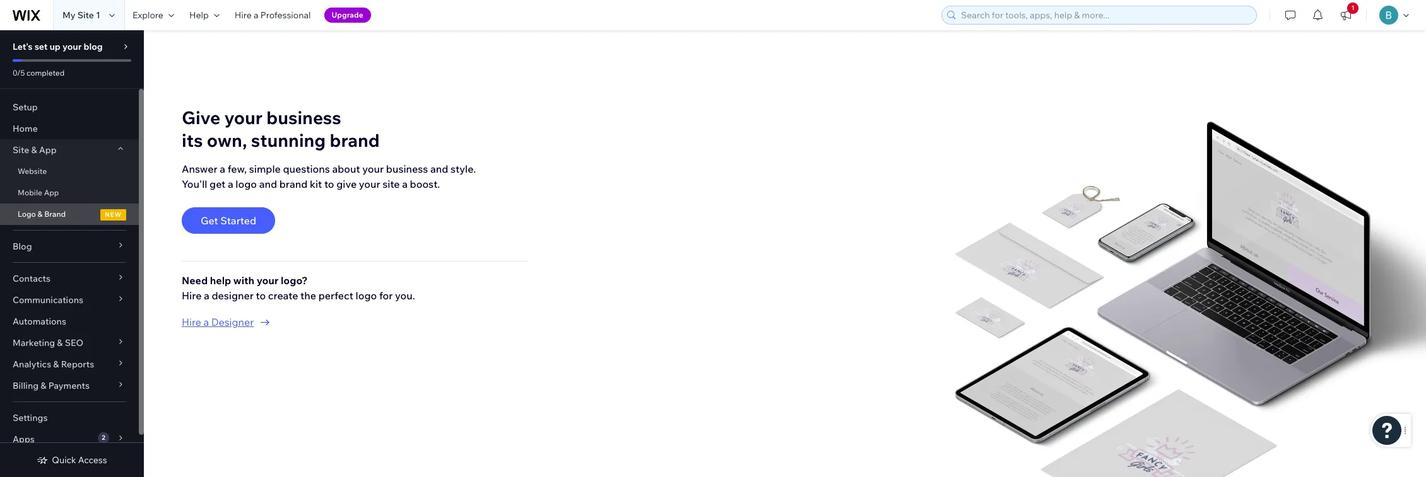 Task type: vqa. For each thing, say whether or not it's contained in the screenshot.
blog in the top of the page
yes



Task type: locate. For each thing, give the bounding box(es) containing it.
give
[[336, 178, 357, 191]]

your right up
[[62, 41, 82, 52]]

mobile app
[[18, 188, 59, 198]]

and up boost.
[[430, 163, 448, 175]]

blog button
[[0, 236, 139, 257]]

and down simple
[[259, 178, 277, 191]]

0/5 completed
[[13, 68, 65, 78]]

1 vertical spatial hire
[[182, 290, 202, 302]]

1 vertical spatial to
[[256, 290, 266, 302]]

to right 'kit' at the top left of the page
[[324, 178, 334, 191]]

business inside answer a few, simple questions about your business and style. you'll get a logo and brand kit to give your site a boost.
[[386, 163, 428, 175]]

0 horizontal spatial business
[[267, 107, 341, 129]]

& inside site & app popup button
[[31, 145, 37, 156]]

quick
[[52, 455, 76, 466]]

logo & brand
[[18, 210, 66, 219]]

logo?
[[281, 274, 308, 287]]

hire
[[235, 9, 252, 21], [182, 290, 202, 302], [182, 316, 201, 329]]

hire for hire a professional
[[235, 9, 252, 21]]

1 vertical spatial brand
[[279, 178, 308, 191]]

setup link
[[0, 97, 139, 118]]

logo down few,
[[236, 178, 257, 191]]

0/5
[[13, 68, 25, 78]]

upgrade button
[[324, 8, 371, 23]]

1 inside button
[[1351, 4, 1355, 12]]

app right mobile
[[44, 188, 59, 198]]

1 button
[[1332, 0, 1360, 30]]

1 vertical spatial business
[[386, 163, 428, 175]]

apps
[[13, 434, 35, 446]]

its
[[182, 129, 203, 151]]

get started
[[201, 215, 256, 227]]

brand inside give your business its own, stunning brand
[[330, 129, 380, 151]]

site
[[77, 9, 94, 21], [13, 145, 29, 156]]

hire right help button
[[235, 9, 252, 21]]

0 vertical spatial brand
[[330, 129, 380, 151]]

logo
[[236, 178, 257, 191], [356, 290, 377, 302]]

1
[[1351, 4, 1355, 12], [96, 9, 100, 21]]

blog
[[13, 241, 32, 252]]

let's set up your blog
[[13, 41, 103, 52]]

a left "designer"
[[204, 316, 209, 329]]

the
[[300, 290, 316, 302]]

& up website
[[31, 145, 37, 156]]

communications
[[13, 295, 83, 306]]

few,
[[228, 163, 247, 175]]

0 horizontal spatial to
[[256, 290, 266, 302]]

1 horizontal spatial and
[[430, 163, 448, 175]]

to left create
[[256, 290, 266, 302]]

1 horizontal spatial 1
[[1351, 4, 1355, 12]]

completed
[[27, 68, 65, 78]]

mobile app link
[[0, 182, 139, 204]]

brand
[[330, 129, 380, 151], [279, 178, 308, 191]]

site down the home
[[13, 145, 29, 156]]

settings
[[13, 413, 48, 424]]

home
[[13, 123, 38, 134]]

0 vertical spatial business
[[267, 107, 341, 129]]

& inside analytics & reports dropdown button
[[53, 359, 59, 370]]

need help with your logo? hire a designer to create the perfect logo for you.
[[182, 274, 415, 302]]

hire a designer button
[[182, 315, 529, 330]]

seo
[[65, 338, 83, 349]]

a inside need help with your logo? hire a designer to create the perfect logo for you.
[[204, 290, 209, 302]]

answer a few, simple questions about your business and style. you'll get a logo and brand kit to give your site a boost.
[[182, 163, 476, 191]]

business up site
[[386, 163, 428, 175]]

quick access button
[[37, 455, 107, 466]]

0 horizontal spatial site
[[13, 145, 29, 156]]

logo
[[18, 210, 36, 219]]

site & app
[[13, 145, 57, 156]]

your up create
[[257, 274, 279, 287]]

setup
[[13, 102, 38, 113]]

1 vertical spatial logo
[[356, 290, 377, 302]]

business
[[267, 107, 341, 129], [386, 163, 428, 175]]

hire inside button
[[182, 316, 201, 329]]

boost.
[[410, 178, 440, 191]]

0 horizontal spatial logo
[[236, 178, 257, 191]]

0 vertical spatial logo
[[236, 178, 257, 191]]

2 vertical spatial hire
[[182, 316, 201, 329]]

a left professional at the top left
[[254, 9, 258, 21]]

a left few,
[[220, 163, 225, 175]]

1 horizontal spatial business
[[386, 163, 428, 175]]

& left seo
[[57, 338, 63, 349]]

0 horizontal spatial and
[[259, 178, 277, 191]]

upgrade
[[332, 10, 363, 20]]

& inside billing & payments popup button
[[41, 381, 46, 392]]

create
[[268, 290, 298, 302]]

app up website
[[39, 145, 57, 156]]

site
[[383, 178, 400, 191]]

hire left "designer"
[[182, 316, 201, 329]]

marketing
[[13, 338, 55, 349]]

communications button
[[0, 290, 139, 311]]

hire down need
[[182, 290, 202, 302]]

app
[[39, 145, 57, 156], [44, 188, 59, 198]]

0 vertical spatial to
[[324, 178, 334, 191]]

new
[[105, 211, 122, 219]]

give your business its own, stunning brand
[[182, 107, 380, 151]]

hire a designer
[[182, 316, 254, 329]]

set
[[35, 41, 48, 52]]

&
[[31, 145, 37, 156], [38, 210, 43, 219], [57, 338, 63, 349], [53, 359, 59, 370], [41, 381, 46, 392]]

1 horizontal spatial site
[[77, 9, 94, 21]]

& for logo
[[38, 210, 43, 219]]

& for marketing
[[57, 338, 63, 349]]

brand down questions
[[279, 178, 308, 191]]

billing
[[13, 381, 39, 392]]

business up stunning
[[267, 107, 341, 129]]

1 vertical spatial app
[[44, 188, 59, 198]]

1 horizontal spatial brand
[[330, 129, 380, 151]]

and
[[430, 163, 448, 175], [259, 178, 277, 191]]

app inside popup button
[[39, 145, 57, 156]]

0 vertical spatial app
[[39, 145, 57, 156]]

& for analytics
[[53, 359, 59, 370]]

to
[[324, 178, 334, 191], [256, 290, 266, 302]]

analytics & reports button
[[0, 354, 139, 376]]

& for site
[[31, 145, 37, 156]]

0 vertical spatial hire
[[235, 9, 252, 21]]

logo inside need help with your logo? hire a designer to create the perfect logo for you.
[[356, 290, 377, 302]]

kit
[[310, 178, 322, 191]]

1 horizontal spatial to
[[324, 178, 334, 191]]

1 vertical spatial site
[[13, 145, 29, 156]]

0 vertical spatial and
[[430, 163, 448, 175]]

your inside need help with your logo? hire a designer to create the perfect logo for you.
[[257, 274, 279, 287]]

logo left for
[[356, 290, 377, 302]]

blog
[[84, 41, 103, 52]]

site right my
[[77, 9, 94, 21]]

1 horizontal spatial logo
[[356, 290, 377, 302]]

& right 'billing'
[[41, 381, 46, 392]]

& right 'logo' at the left of the page
[[38, 210, 43, 219]]

a down need
[[204, 290, 209, 302]]

give
[[182, 107, 220, 129]]

& inside marketing & seo dropdown button
[[57, 338, 63, 349]]

your
[[62, 41, 82, 52], [224, 107, 263, 129], [362, 163, 384, 175], [359, 178, 380, 191], [257, 274, 279, 287]]

brand
[[44, 210, 66, 219]]

to inside need help with your logo? hire a designer to create the perfect logo for you.
[[256, 290, 266, 302]]

0 horizontal spatial brand
[[279, 178, 308, 191]]

questions
[[283, 163, 330, 175]]

& left reports
[[53, 359, 59, 370]]

your up own,
[[224, 107, 263, 129]]

brand up about
[[330, 129, 380, 151]]



Task type: describe. For each thing, give the bounding box(es) containing it.
help
[[189, 9, 209, 21]]

hire a professional
[[235, 9, 311, 21]]

about
[[332, 163, 360, 175]]

site & app button
[[0, 139, 139, 161]]

hire for hire a designer
[[182, 316, 201, 329]]

my
[[62, 9, 75, 21]]

you.
[[395, 290, 415, 302]]

get
[[201, 215, 218, 227]]

need
[[182, 274, 208, 287]]

a right get
[[228, 178, 233, 191]]

automations link
[[0, 311, 139, 333]]

to inside answer a few, simple questions about your business and style. you'll get a logo and brand kit to give your site a boost.
[[324, 178, 334, 191]]

quick access
[[52, 455, 107, 466]]

my site 1
[[62, 9, 100, 21]]

stunning
[[251, 129, 326, 151]]

get
[[210, 178, 226, 191]]

2
[[102, 434, 105, 442]]

with
[[233, 274, 254, 287]]

style.
[[451, 163, 476, 175]]

your left site
[[359, 178, 380, 191]]

0 vertical spatial site
[[77, 9, 94, 21]]

billing & payments
[[13, 381, 90, 392]]

business inside give your business its own, stunning brand
[[267, 107, 341, 129]]

automations
[[13, 316, 66, 328]]

billing & payments button
[[0, 376, 139, 397]]

home link
[[0, 118, 139, 139]]

professional
[[260, 9, 311, 21]]

help button
[[182, 0, 227, 30]]

mobile
[[18, 188, 42, 198]]

perfect
[[319, 290, 353, 302]]

let's
[[13, 41, 33, 52]]

website link
[[0, 161, 139, 182]]

analytics
[[13, 359, 51, 370]]

logo inside answer a few, simple questions about your business and style. you'll get a logo and brand kit to give your site a boost.
[[236, 178, 257, 191]]

sidebar element
[[0, 30, 144, 478]]

a inside button
[[204, 316, 209, 329]]

access
[[78, 455, 107, 466]]

reports
[[61, 359, 94, 370]]

marketing & seo
[[13, 338, 83, 349]]

designer
[[212, 290, 254, 302]]

payments
[[48, 381, 90, 392]]

contacts
[[13, 273, 50, 285]]

started
[[220, 215, 256, 227]]

site inside popup button
[[13, 145, 29, 156]]

designer
[[211, 316, 254, 329]]

analytics & reports
[[13, 359, 94, 370]]

your inside sidebar element
[[62, 41, 82, 52]]

marketing & seo button
[[0, 333, 139, 354]]

brand inside answer a few, simple questions about your business and style. you'll get a logo and brand kit to give your site a boost.
[[279, 178, 308, 191]]

contacts button
[[0, 268, 139, 290]]

simple
[[249, 163, 281, 175]]

answer
[[182, 163, 218, 175]]

hire inside need help with your logo? hire a designer to create the perfect logo for you.
[[182, 290, 202, 302]]

get started button
[[182, 208, 275, 234]]

Search for tools, apps, help & more... field
[[957, 6, 1253, 24]]

explore
[[132, 9, 163, 21]]

hire a professional link
[[227, 0, 318, 30]]

own,
[[207, 129, 247, 151]]

settings link
[[0, 408, 139, 429]]

up
[[50, 41, 60, 52]]

your up site
[[362, 163, 384, 175]]

1 vertical spatial and
[[259, 178, 277, 191]]

you'll
[[182, 178, 207, 191]]

0 horizontal spatial 1
[[96, 9, 100, 21]]

& for billing
[[41, 381, 46, 392]]

website
[[18, 167, 47, 176]]

help
[[210, 274, 231, 287]]

for
[[379, 290, 393, 302]]

a right site
[[402, 178, 408, 191]]

your inside give your business its own, stunning brand
[[224, 107, 263, 129]]



